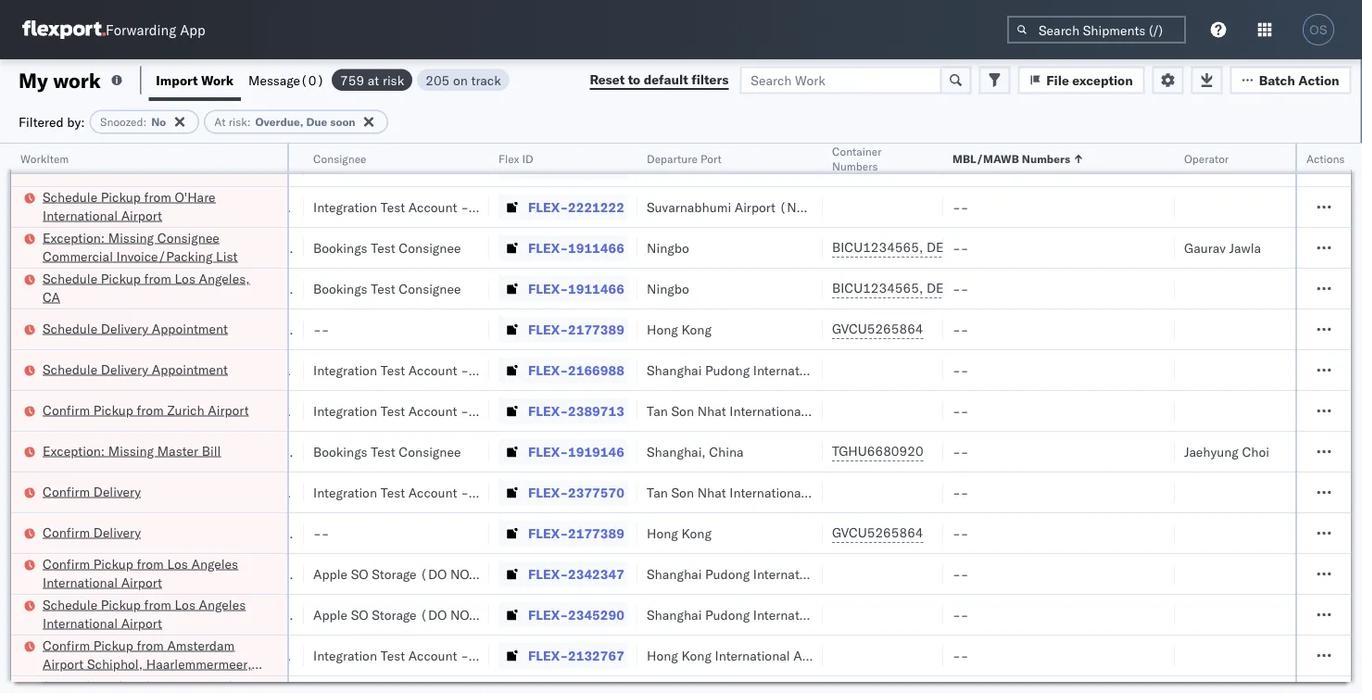Task type: vqa. For each thing, say whether or not it's contained in the screenshot.
"Schedule" in Schedule Pickup from O'Hare International Airport
yes



Task type: locate. For each thing, give the bounding box(es) containing it.
exception: missing consignee commercial invoice/packing list button
[[43, 228, 263, 267]]

container numbers button
[[823, 140, 925, 173]]

confirm pickup from zurich airport button
[[43, 401, 249, 421]]

1 exception: from the top
[[43, 229, 105, 246]]

pickup up 'schedule pickup from los angeles international airport'
[[93, 556, 133, 572]]

workitem button
[[11, 147, 269, 166]]

batch
[[1259, 72, 1295, 88]]

1 vertical spatial ningbo
[[647, 280, 689, 297]]

1 fcl from the top
[[114, 240, 137, 256]]

integration for flex-2221222
[[313, 199, 377, 215]]

air up 'schedule pickup from los angeles international airport'
[[72, 566, 89, 582]]

confirm up 'schedule pickup from los angeles international airport'
[[43, 556, 90, 572]]

pickup inside confirm pickup from amsterdam airport schiphol, haarlemmermeer, netherlands
[[93, 637, 133, 653]]

ocean fcl for delivery
[[72, 525, 137, 541]]

5 air from the top
[[72, 566, 89, 582]]

schedule delivery appointment down schedule pickup from los angeles, ca
[[43, 320, 228, 336]]

2 vertical spatial shanghai
[[647, 606, 702, 623]]

0 vertical spatial integration test account - karl lagerfeld
[[313, 362, 554, 378]]

5 ocean fcl from the top
[[72, 525, 137, 541]]

missing down 'schedule pickup from o'hare international airport'
[[108, 229, 154, 246]]

shanghai right 2166988
[[647, 362, 702, 378]]

1 appointment from the top
[[152, 320, 228, 336]]

schedule delivery appointment for ocean fcl
[[43, 320, 228, 336]]

1 integration test account - karl lagerfeld from the top
[[313, 362, 554, 378]]

1 resize handle column header from the left
[[41, 144, 63, 693]]

pickup down exception: missing consignee commercial invoice/packing list
[[101, 270, 141, 286]]

2 trading from the left
[[367, 158, 411, 174]]

pickup inside 'schedule pickup from o'hare international airport'
[[101, 189, 141, 205]]

2 vertical spatial shanghai pudong international airport
[[647, 606, 873, 623]]

0 vertical spatial hong
[[647, 321, 678, 337]]

lagerfeld for flex-2132767
[[499, 647, 554, 663]]

ocean for exception:
[[72, 240, 110, 256]]

-
[[953, 158, 961, 174], [961, 158, 969, 174], [461, 199, 469, 215], [953, 199, 961, 215], [961, 199, 969, 215], [953, 240, 961, 256], [961, 240, 969, 256], [953, 280, 961, 297], [961, 280, 969, 297], [313, 321, 321, 337], [321, 321, 329, 337], [953, 321, 961, 337], [961, 321, 969, 337], [461, 362, 469, 378], [953, 362, 961, 378], [961, 362, 969, 378], [340, 403, 348, 419], [461, 403, 469, 419], [953, 403, 961, 419], [961, 403, 969, 419], [953, 443, 961, 460], [961, 443, 969, 460], [340, 484, 348, 500], [461, 484, 469, 500], [953, 484, 961, 500], [961, 484, 969, 500], [313, 525, 321, 541], [321, 525, 329, 541], [953, 525, 961, 541], [961, 525, 969, 541], [953, 566, 961, 582], [961, 566, 969, 582], [953, 606, 961, 623], [961, 606, 969, 623], [461, 647, 469, 663], [953, 647, 961, 663], [961, 647, 969, 663]]

confirm pickup from zurich airport link
[[43, 401, 249, 419]]

shanghai pudong international airport for flex-2166988
[[647, 362, 873, 378]]

2 kong from the top
[[682, 525, 712, 541]]

track
[[471, 72, 501, 88]]

1 vertical spatial flexport demo consignee
[[193, 280, 345, 297]]

1 vertical spatial schedule delivery appointment link
[[43, 360, 228, 379]]

1 horizontal spatial :
[[247, 115, 251, 129]]

trading left ltd. on the left of page
[[367, 158, 411, 174]]

karl left flex-2132767
[[472, 647, 496, 663]]

pickup up exception: missing master bill
[[93, 402, 133, 418]]

1 schedule delivery appointment button from the top
[[43, 319, 228, 340]]

1 vertical spatial appointment
[[152, 361, 228, 377]]

from inside schedule pickup from los angeles, ca
[[144, 270, 171, 286]]

: left no
[[143, 115, 147, 129]]

1 trading from the left
[[247, 158, 291, 174]]

1 flexport from the top
[[193, 240, 241, 256]]

los inside 'schedule pickup from los angeles international airport'
[[175, 596, 195, 613]]

international
[[43, 207, 118, 223], [753, 362, 828, 378], [753, 566, 828, 582], [43, 574, 118, 590], [753, 606, 828, 623], [43, 615, 118, 631]]

1 vertical spatial flexport
[[193, 280, 241, 297]]

2 bicu1234565, demu1232567 from the top
[[832, 280, 1021, 296]]

0 vertical spatial flexport
[[193, 240, 241, 256]]

1 shanghai pudong international airport from the top
[[647, 362, 873, 378]]

reset to default filters button
[[579, 66, 740, 94]]

1 vertical spatial shanghai
[[647, 566, 702, 582]]

flex-2221222 button
[[499, 194, 628, 220], [499, 194, 628, 220]]

no
[[151, 115, 166, 129]]

pickup for schedule pickup from los angeles, ca
[[101, 270, 141, 286]]

flexport
[[193, 240, 241, 256], [193, 280, 241, 297], [193, 443, 241, 460]]

from for confirm pickup from zurich airport
[[137, 402, 164, 418]]

1 missing from the top
[[108, 229, 154, 246]]

resize handle column header for consignee button
[[467, 144, 489, 693]]

yantian
[[647, 158, 691, 174]]

1 vertical spatial exception:
[[43, 442, 105, 459]]

appointment down schedule pickup from los angeles, ca button
[[152, 320, 228, 336]]

resize handle column header for the mbl/mawb numbers button
[[1153, 144, 1175, 693]]

1 vertical spatial bookings
[[313, 280, 367, 297]]

2 shanghai from the top
[[647, 566, 702, 582]]

schedule delivery appointment up confirm pickup from zurich airport
[[43, 361, 228, 377]]

flexport demo consignee for schedule pickup from los angeles, ca
[[193, 280, 345, 297]]

los for schedule pickup from los angeles, ca
[[175, 270, 195, 286]]

upload proof of delivery link
[[43, 156, 186, 175]]

bookings for exception: missing consignee commercial invoice/packing list
[[313, 240, 367, 256]]

confirm up exception: missing master bill
[[43, 402, 90, 418]]

angeles up schedule pickup from los angeles international airport link
[[191, 556, 238, 572]]

lagerfeld for flex-2166988
[[499, 362, 554, 378]]

missing for master
[[108, 442, 154, 459]]

los inside confirm pickup from los angeles international airport
[[167, 556, 188, 572]]

1 air from the top
[[72, 199, 89, 215]]

0 vertical spatial shanghai pudong international airport
[[647, 362, 873, 378]]

los down invoice/packing
[[175, 270, 195, 286]]

2221222
[[568, 199, 624, 215]]

1 horizontal spatial numbers
[[1022, 152, 1070, 165]]

pickup for confirm pickup from amsterdam airport schiphol, haarlemmermeer, netherlands
[[93, 637, 133, 653]]

delivery right of
[[138, 157, 186, 173]]

air up schiphol,
[[72, 606, 89, 623]]

confirm inside confirm pickup from los angeles international airport
[[43, 556, 90, 572]]

air down exception: missing master bill button
[[72, 484, 89, 500]]

4 ocean from the top
[[72, 321, 110, 337]]

fcl up confirm pickup from los angeles international airport
[[114, 525, 137, 541]]

4 confirm from the top
[[43, 556, 90, 572]]

hong kong
[[647, 321, 712, 337], [647, 525, 712, 541]]

pickup inside confirm pickup from los angeles international airport
[[93, 556, 133, 572]]

5 confirm from the top
[[43, 637, 90, 653]]

0 vertical spatial hong kong
[[647, 321, 712, 337]]

integration test account - swarovski
[[313, 199, 531, 215]]

1 flex-2177389 from the top
[[528, 321, 624, 337]]

2 cascade from the left
[[313, 158, 364, 174]]

schedule pickup from los angeles international airport link
[[43, 595, 263, 632]]

pickup down confirm pickup from los angeles international airport
[[101, 596, 141, 613]]

7 resize handle column header from the left
[[801, 144, 823, 693]]

1 bicu1234565, from the top
[[832, 239, 923, 255]]

numbers inside button
[[1022, 152, 1070, 165]]

4 air from the top
[[72, 484, 89, 500]]

1 vertical spatial flex-1911466
[[528, 280, 624, 297]]

air for flex-2166988
[[72, 362, 89, 378]]

2177389 up '2342347'
[[568, 525, 624, 541]]

flexport for invoice/packing
[[193, 240, 241, 256]]

exception: up the commercial
[[43, 229, 105, 246]]

port
[[701, 152, 722, 165]]

flex-1919146 button
[[499, 439, 628, 465], [499, 439, 628, 465]]

trading for cascade trading
[[247, 158, 291, 174]]

: right at
[[247, 115, 251, 129]]

missing inside exception: missing master bill link
[[108, 442, 154, 459]]

pickup inside 'schedule pickup from los angeles international airport'
[[101, 596, 141, 613]]

1 ningbo from the top
[[647, 240, 689, 256]]

2 bookings from the top
[[313, 280, 367, 297]]

1 vertical spatial hong
[[647, 525, 678, 541]]

2 flex-1911466 from the top
[[528, 280, 624, 297]]

ocean for upload
[[72, 158, 110, 174]]

2 bicu1234565, from the top
[[832, 280, 923, 296]]

2 vertical spatial flexport
[[193, 443, 241, 460]]

integration for flex-2132767
[[313, 647, 377, 663]]

mbl/mawb numbers button
[[943, 147, 1156, 166]]

0 vertical spatial flex-1911466
[[528, 240, 624, 256]]

schedule inside 'schedule pickup from los angeles international airport'
[[43, 596, 97, 613]]

lagerfeld down flex-2345290
[[499, 647, 554, 663]]

missing inside exception: missing consignee commercial invoice/packing list
[[108, 229, 154, 246]]

air for flex-2221222
[[72, 199, 89, 215]]

0 vertical spatial demu1232567
[[927, 239, 1021, 255]]

1 vertical spatial 1911466
[[568, 280, 624, 297]]

0 vertical spatial schedule delivery appointment button
[[43, 319, 228, 340]]

confirm inside confirm pickup from amsterdam airport schiphol, haarlemmermeer, netherlands
[[43, 637, 90, 653]]

schedule inside 'schedule pickup from o'hare international airport'
[[43, 189, 97, 205]]

flex
[[499, 152, 519, 165]]

exception: inside exception: missing master bill link
[[43, 442, 105, 459]]

air up netherlands
[[72, 647, 89, 663]]

0 vertical spatial lagerfeld
[[499, 362, 554, 378]]

1 vertical spatial flex-2177389
[[528, 525, 624, 541]]

integration test account - karl lagerfeld for flex-2166988
[[313, 362, 554, 378]]

confirm delivery
[[43, 483, 141, 499], [43, 524, 141, 540]]

angeles inside confirm pickup from los angeles international airport
[[191, 556, 238, 572]]

4 resize handle column header from the left
[[282, 144, 304, 693]]

4 schedule from the top
[[43, 361, 97, 377]]

1 gvcu5265864 from the top
[[832, 321, 923, 337]]

delivery up confirm pickup from zurich airport
[[101, 361, 148, 377]]

exception: inside exception: missing consignee commercial invoice/packing list
[[43, 229, 105, 246]]

schedule
[[43, 189, 97, 205], [43, 270, 97, 286], [43, 320, 97, 336], [43, 361, 97, 377], [43, 596, 97, 613]]

2 schedule delivery appointment button from the top
[[43, 360, 228, 380]]

from down schedule pickup from los angeles international airport "button"
[[137, 637, 164, 653]]

1 vertical spatial pudong
[[705, 566, 750, 582]]

departure
[[647, 152, 698, 165]]

gvcu5265864
[[832, 321, 923, 337], [832, 524, 923, 541]]

air for flex-2377570
[[72, 484, 89, 500]]

resize handle column header
[[41, 144, 63, 693], [161, 144, 183, 693], [265, 144, 287, 693], [282, 144, 304, 693], [467, 144, 489, 693], [615, 144, 638, 693], [801, 144, 823, 693], [921, 144, 943, 693], [1153, 144, 1175, 693], [1273, 144, 1295, 693], [1329, 144, 1351, 693]]

os button
[[1297, 8, 1340, 51]]

2 vertical spatial bookings test consignee
[[313, 443, 461, 460]]

karl
[[472, 362, 496, 378], [472, 647, 496, 663]]

cascade trading ltd.
[[313, 158, 438, 174]]

fcl down schedule pickup from los angeles, ca
[[114, 321, 137, 337]]

1 vertical spatial gvcu5265864
[[832, 524, 923, 541]]

5 fcl from the top
[[114, 525, 137, 541]]

shanghai right '2342347'
[[647, 566, 702, 582]]

flex-2177389 down flex-2377570
[[528, 525, 624, 541]]

schedule delivery appointment button up confirm pickup from zurich airport
[[43, 360, 228, 380]]

shanghai right the 2345290
[[647, 606, 702, 623]]

0 horizontal spatial :
[[143, 115, 147, 129]]

confirm delivery button
[[43, 482, 141, 503], [43, 523, 141, 543]]

pickup
[[101, 189, 141, 205], [101, 270, 141, 286], [93, 402, 133, 418], [93, 556, 133, 572], [101, 596, 141, 613], [93, 637, 133, 653]]

from inside confirm pickup from los angeles international airport
[[137, 556, 164, 572]]

ningbo for exception: missing consignee commercial invoice/packing list
[[647, 240, 689, 256]]

flex-2177389 button
[[499, 316, 628, 342], [499, 316, 628, 342], [499, 520, 628, 546], [499, 520, 628, 546]]

confirm delivery down exception: missing master bill button
[[43, 483, 141, 499]]

2 vertical spatial pudong
[[705, 606, 750, 623]]

1 2177389 from the top
[[568, 321, 624, 337]]

1 vertical spatial karl
[[472, 647, 496, 663]]

los up the amsterdam
[[175, 596, 195, 613]]

2345290
[[568, 606, 624, 623]]

0 vertical spatial gvcu5265864
[[832, 321, 923, 337]]

pickup up schiphol,
[[93, 637, 133, 653]]

1 vertical spatial bookings test consignee
[[313, 280, 461, 297]]

at
[[214, 115, 226, 129]]

schedule delivery appointment button down schedule pickup from los angeles, ca
[[43, 319, 228, 340]]

1 vertical spatial schedule delivery appointment button
[[43, 360, 228, 380]]

1 lagerfeld from the top
[[499, 362, 554, 378]]

from for schedule pickup from los angeles international airport
[[144, 596, 171, 613]]

fcl down exception: missing consignee commercial invoice/packing list
[[114, 280, 137, 297]]

0 vertical spatial shanghai
[[647, 362, 702, 378]]

my
[[19, 67, 48, 93]]

los inside schedule pickup from los angeles, ca
[[175, 270, 195, 286]]

1 confirm delivery link from the top
[[43, 482, 141, 501]]

flex-
[[528, 158, 568, 174], [528, 199, 568, 215], [528, 240, 568, 256], [528, 280, 568, 297], [528, 321, 568, 337], [528, 362, 568, 378], [528, 403, 568, 419], [528, 443, 568, 460], [528, 484, 568, 500], [528, 525, 568, 541], [528, 566, 568, 582], [528, 606, 568, 623], [528, 647, 568, 663]]

1 vertical spatial 2177389
[[568, 525, 624, 541]]

shanghai pudong international airport
[[647, 362, 873, 378], [647, 566, 873, 582], [647, 606, 873, 623]]

1 horizontal spatial cascade
[[313, 158, 364, 174]]

6 resize handle column header from the left
[[615, 144, 638, 693]]

0 vertical spatial karl
[[472, 362, 496, 378]]

0 vertical spatial appointment
[[152, 320, 228, 336]]

1 schedule delivery appointment from the top
[[43, 320, 228, 336]]

1 vertical spatial confirm delivery
[[43, 524, 141, 540]]

1 vertical spatial integration test account - karl lagerfeld
[[313, 647, 554, 663]]

7 flex- from the top
[[528, 403, 568, 419]]

1 vertical spatial lagerfeld
[[499, 647, 554, 663]]

confirm pickup from los angeles international airport link
[[43, 555, 263, 592]]

0 vertical spatial angeles
[[191, 556, 238, 572]]

flex-2132767
[[528, 647, 624, 663]]

pickup for schedule pickup from o'hare international airport
[[101, 189, 141, 205]]

from left o'hare
[[144, 189, 171, 205]]

1 flex-1911466 from the top
[[528, 240, 624, 256]]

ocean fcl down schedule pickup from los angeles, ca
[[72, 321, 137, 337]]

from down invoice/packing
[[144, 270, 171, 286]]

flex-1919146
[[528, 443, 624, 460]]

los up schedule pickup from los angeles international airport link
[[167, 556, 188, 572]]

account for flex-2389713
[[408, 403, 457, 419]]

confirm
[[43, 402, 90, 418], [43, 483, 90, 499], [43, 524, 90, 540], [43, 556, 90, 572], [43, 637, 90, 653]]

1 vertical spatial risk
[[229, 115, 247, 129]]

1 vertical spatial confirm delivery button
[[43, 523, 141, 543]]

0 horizontal spatial cascade
[[193, 158, 244, 174]]

flex-2345290 button
[[499, 602, 628, 628], [499, 602, 628, 628]]

confirm delivery link down exception: missing master bill button
[[43, 482, 141, 501]]

0 vertical spatial kong
[[682, 321, 712, 337]]

confirm delivery link up confirm pickup from los angeles international airport
[[43, 523, 141, 542]]

from inside confirm pickup from amsterdam airport schiphol, haarlemmermeer, netherlands
[[137, 637, 164, 653]]

mbl/mawb numbers
[[953, 152, 1070, 165]]

flex-2342347
[[528, 566, 624, 582]]

numbers inside the container numbers
[[832, 159, 878, 173]]

apple
[[193, 321, 227, 337], [193, 525, 227, 541], [193, 566, 227, 582], [313, 566, 347, 582], [193, 606, 227, 623], [313, 606, 347, 623]]

numbers for container numbers
[[832, 159, 878, 173]]

0 vertical spatial bookings test consignee
[[313, 240, 461, 256]]

reset
[[590, 71, 625, 88]]

0 vertical spatial bookings
[[313, 240, 367, 256]]

confirm down exception: missing master bill button
[[43, 483, 90, 499]]

0 vertical spatial bicu1234565,
[[832, 239, 923, 255]]

lagerfeld up flex-2389713
[[499, 362, 554, 378]]

storage
[[251, 321, 296, 337], [251, 525, 296, 541], [251, 566, 296, 582], [372, 566, 417, 582], [251, 606, 296, 623], [372, 606, 417, 623]]

1 schedule delivery appointment link from the top
[[43, 319, 228, 338]]

ocean fcl up confirm pickup from los angeles international airport
[[72, 525, 137, 541]]

2 flexport from the top
[[193, 280, 241, 297]]

2 integration test account - karl lagerfeld from the top
[[313, 647, 554, 663]]

flex-1911466 button
[[499, 235, 628, 261], [499, 235, 628, 261], [499, 276, 628, 302], [499, 276, 628, 302]]

0 vertical spatial demo
[[245, 240, 279, 256]]

2 schedule delivery appointment link from the top
[[43, 360, 228, 379]]

2 flexport demo consignee from the top
[[193, 280, 345, 297]]

fcl down confirm pickup from zurich airport button
[[114, 443, 137, 460]]

delivery down schedule pickup from los angeles, ca
[[101, 320, 148, 336]]

4 fcl from the top
[[114, 443, 137, 460]]

bicu1234565, demu1232567 for exception: missing consignee commercial invoice/packing list
[[832, 239, 1021, 255]]

11 flex- from the top
[[528, 566, 568, 582]]

2 : from the left
[[247, 115, 251, 129]]

apple so storage (do not use)
[[193, 321, 392, 337], [193, 525, 392, 541], [193, 566, 392, 582], [313, 566, 513, 582], [193, 606, 392, 623], [313, 606, 513, 623]]

ocean fcl down confirm pickup from zurich airport button
[[72, 443, 137, 460]]

forwarding app link
[[22, 20, 205, 39]]

filters
[[691, 71, 729, 88]]

5 resize handle column header from the left
[[467, 144, 489, 693]]

confirm delivery link
[[43, 482, 141, 501], [43, 523, 141, 542]]

confirm pickup from zurich airport
[[43, 402, 249, 418]]

0 vertical spatial bicu1234565, demu1232567
[[832, 239, 1021, 255]]

from up schedule pickup from los angeles international airport link
[[137, 556, 164, 572]]

0 horizontal spatial numbers
[[832, 159, 878, 173]]

exception: down confirm pickup from zurich airport button
[[43, 442, 105, 459]]

air for flex-2342347
[[72, 566, 89, 582]]

1 vertical spatial demu1232567
[[927, 280, 1021, 296]]

1 kong from the top
[[682, 321, 712, 337]]

0 vertical spatial risk
[[383, 72, 404, 88]]

2 vertical spatial los
[[175, 596, 195, 613]]

missing for consignee
[[108, 229, 154, 246]]

1 bookings test consignee from the top
[[313, 240, 461, 256]]

air for flex-2132767
[[72, 647, 89, 663]]

ocean
[[72, 158, 110, 174], [72, 240, 110, 256], [72, 280, 110, 297], [72, 321, 110, 337], [72, 443, 110, 460], [72, 525, 110, 541]]

2 bookings test consignee from the top
[[313, 280, 461, 297]]

confirm up confirm pickup from los angeles international airport
[[43, 524, 90, 540]]

flexport demo consignee
[[193, 240, 345, 256], [193, 280, 345, 297], [193, 443, 345, 460]]

flexport down list
[[193, 280, 241, 297]]

1 vertical spatial kong
[[682, 525, 712, 541]]

1 vertical spatial hong kong
[[647, 525, 712, 541]]

confirm up netherlands
[[43, 637, 90, 653]]

1 schedule from the top
[[43, 189, 97, 205]]

0 vertical spatial 2177389
[[568, 321, 624, 337]]

fcl down 'schedule pickup from o'hare international airport'
[[114, 240, 137, 256]]

1 1911466 from the top
[[568, 240, 624, 256]]

delivery down exception: missing master bill button
[[93, 483, 141, 499]]

kong
[[682, 321, 712, 337], [682, 525, 712, 541]]

account for flex-2166988
[[408, 362, 457, 378]]

message
[[248, 72, 300, 88]]

2166988
[[568, 362, 624, 378]]

10 resize handle column header from the left
[[1273, 144, 1295, 693]]

0 vertical spatial confirm delivery
[[43, 483, 141, 499]]

ningbo for schedule pickup from los angeles, ca
[[647, 280, 689, 297]]

0 vertical spatial missing
[[108, 229, 154, 246]]

shanghai for flex-2166988
[[647, 362, 702, 378]]

haarlemmermeer,
[[146, 656, 252, 672]]

confirm delivery up confirm pickup from los angeles international airport
[[43, 524, 141, 540]]

los
[[175, 270, 195, 286], [167, 556, 188, 572], [175, 596, 195, 613]]

ocean fcl down 'schedule pickup from o'hare international airport'
[[72, 240, 137, 256]]

airport inside confirm pickup from amsterdam airport schiphol, haarlemmermeer, netherlands
[[43, 656, 84, 672]]

--
[[953, 158, 969, 174], [953, 199, 969, 215], [953, 240, 969, 256], [953, 280, 969, 297], [313, 321, 329, 337], [953, 321, 969, 337], [953, 362, 969, 378], [953, 403, 969, 419], [953, 443, 969, 460], [953, 484, 969, 500], [313, 525, 329, 541], [953, 525, 969, 541], [953, 566, 969, 582], [953, 606, 969, 623], [953, 647, 969, 663]]

0 vertical spatial confirm delivery button
[[43, 482, 141, 503]]

so
[[230, 321, 248, 337], [230, 525, 248, 541], [230, 566, 248, 582], [351, 566, 368, 582], [230, 606, 248, 623], [351, 606, 368, 623]]

ocean fcl down the commercial
[[72, 280, 137, 297]]

schedule delivery appointment link down schedule pickup from los angeles, ca
[[43, 319, 228, 338]]

schedule inside schedule pickup from los angeles, ca
[[43, 270, 97, 286]]

1 demu1232567 from the top
[[927, 239, 1021, 255]]

delivery
[[138, 157, 186, 173], [101, 320, 148, 336], [101, 361, 148, 377], [93, 483, 141, 499], [93, 524, 141, 540]]

2 schedule from the top
[[43, 270, 97, 286]]

2 pudong from the top
[[705, 566, 750, 582]]

1 vertical spatial demo
[[245, 280, 279, 297]]

risk
[[383, 72, 404, 88], [229, 115, 247, 129]]

1 hong from the top
[[647, 321, 678, 337]]

numbers down container
[[832, 159, 878, 173]]

flexport demo consignee for exception: missing consignee commercial invoice/packing list
[[193, 240, 345, 256]]

2 vertical spatial flexport demo consignee
[[193, 443, 345, 460]]

1 vertical spatial los
[[167, 556, 188, 572]]

ningbo
[[647, 240, 689, 256], [647, 280, 689, 297]]

zurich
[[167, 402, 204, 418]]

2 resize handle column header from the left
[[161, 144, 183, 693]]

exception: missing master bill
[[43, 442, 221, 459]]

air down upload
[[72, 199, 89, 215]]

numbers right mbl/mawb
[[1022, 152, 1070, 165]]

0 vertical spatial schedule delivery appointment
[[43, 320, 228, 336]]

shanghai pudong international airport for flex-2345290
[[647, 606, 873, 623]]

0 vertical spatial ningbo
[[647, 240, 689, 256]]

6 air from the top
[[72, 606, 89, 623]]

international inside 'schedule pickup from o'hare international airport'
[[43, 207, 118, 223]]

bookings
[[313, 240, 367, 256], [313, 280, 367, 297], [313, 443, 367, 460]]

flexport up angeles,
[[193, 240, 241, 256]]

consignee
[[313, 152, 367, 165], [157, 229, 219, 246], [282, 240, 345, 256], [399, 240, 461, 256], [282, 280, 345, 297], [399, 280, 461, 297], [282, 443, 345, 460], [399, 443, 461, 460]]

schedule delivery appointment link up confirm pickup from zurich airport
[[43, 360, 228, 379]]

account for flex-2377570
[[408, 484, 457, 500]]

flex-2177389 up the flex-2166988
[[528, 321, 624, 337]]

lagerfeld
[[499, 362, 554, 378], [499, 647, 554, 663]]

confirm inside confirm pickup from zurich airport button
[[43, 402, 90, 418]]

2 missing from the top
[[108, 442, 154, 459]]

client
[[193, 152, 223, 165]]

ocean for confirm
[[72, 525, 110, 541]]

from for confirm pickup from amsterdam airport schiphol, haarlemmermeer, netherlands
[[137, 637, 164, 653]]

9 resize handle column header from the left
[[1153, 144, 1175, 693]]

pickup inside schedule pickup from los angeles, ca
[[101, 270, 141, 286]]

2 demu1232567 from the top
[[927, 280, 1021, 296]]

2 schedule delivery appointment from the top
[[43, 361, 228, 377]]

flexport for angeles,
[[193, 280, 241, 297]]

integration test account - on ag
[[193, 403, 392, 419], [313, 403, 513, 419], [193, 484, 392, 500], [313, 484, 513, 500]]

import
[[156, 72, 198, 88]]

air for flex-2389713
[[72, 403, 89, 419]]

2 exception: from the top
[[43, 442, 105, 459]]

angeles
[[191, 556, 238, 572], [199, 596, 246, 613]]

0 vertical spatial confirm delivery link
[[43, 482, 141, 501]]

bookings test consignee for schedule pickup from los angeles, ca
[[313, 280, 461, 297]]

air up exception: missing master bill
[[72, 403, 89, 419]]

from inside 'schedule pickup from los angeles international airport'
[[144, 596, 171, 613]]

2 confirm delivery from the top
[[43, 524, 141, 540]]

shanghai for flex-2342347
[[647, 566, 702, 582]]

appointment up zurich
[[152, 361, 228, 377]]

omkar savant
[[1184, 158, 1267, 174]]

angeles up the amsterdam
[[199, 596, 246, 613]]

karl left the flex-2166988
[[472, 362, 496, 378]]

1 bicu1234565, demu1232567 from the top
[[832, 239, 1021, 255]]

schedule delivery appointment for air
[[43, 361, 228, 377]]

1 shanghai from the top
[[647, 362, 702, 378]]

mode
[[72, 152, 101, 165]]

2177389 up 2166988
[[568, 321, 624, 337]]

1 vertical spatial bicu1234565,
[[832, 280, 923, 296]]

bicu1234565, for exception: missing consignee commercial invoice/packing list
[[832, 239, 923, 255]]

2 1911466 from the top
[[568, 280, 624, 297]]

1 vertical spatial angeles
[[199, 596, 246, 613]]

0 vertical spatial schedule delivery appointment link
[[43, 319, 228, 338]]

flex-1911466 for schedule pickup from los angeles, ca
[[528, 280, 624, 297]]

1 vertical spatial bicu1234565, demu1232567
[[832, 280, 1021, 296]]

schiphol,
[[87, 656, 143, 672]]

from for schedule pickup from o'hare international airport
[[144, 189, 171, 205]]

2 appointment from the top
[[152, 361, 228, 377]]

app
[[180, 21, 205, 38]]

1 flexport demo consignee from the top
[[193, 240, 345, 256]]

2 vertical spatial demo
[[245, 443, 279, 460]]

from left zurich
[[137, 402, 164, 418]]

3 shanghai from the top
[[647, 606, 702, 623]]

1 vertical spatial shanghai pudong international airport
[[647, 566, 873, 582]]

3 demo from the top
[[245, 443, 279, 460]]

confirm delivery button up confirm pickup from los angeles international airport
[[43, 523, 141, 543]]

1 horizontal spatial trading
[[367, 158, 411, 174]]

0 horizontal spatial trading
[[247, 158, 291, 174]]

pickup down lcl
[[101, 189, 141, 205]]

air up confirm pickup from zurich airport
[[72, 362, 89, 378]]

air
[[72, 199, 89, 215], [72, 362, 89, 378], [72, 403, 89, 419], [72, 484, 89, 500], [72, 566, 89, 582], [72, 606, 89, 623], [72, 647, 89, 663]]

2 vertical spatial bookings
[[313, 443, 367, 460]]

confirm delivery button down exception: missing master bill button
[[43, 482, 141, 503]]

schedule for airport
[[43, 189, 97, 205]]

0 vertical spatial los
[[175, 270, 195, 286]]

0 vertical spatial 1911466
[[568, 240, 624, 256]]

test
[[381, 199, 405, 215], [371, 240, 395, 256], [371, 280, 395, 297], [381, 362, 405, 378], [260, 403, 285, 419], [381, 403, 405, 419], [371, 443, 395, 460], [260, 484, 285, 500], [381, 484, 405, 500], [381, 647, 405, 663]]

from inside 'schedule pickup from o'hare international airport'
[[144, 189, 171, 205]]

of
[[123, 157, 135, 173]]

resize handle column header for client name button
[[282, 144, 304, 693]]

trading down overdue,
[[247, 158, 291, 174]]

0 vertical spatial flex-2177389
[[528, 321, 624, 337]]

1 vertical spatial schedule delivery appointment
[[43, 361, 228, 377]]

(0)
[[300, 72, 324, 88]]

flexport down zurich
[[193, 443, 241, 460]]

2 flex- from the top
[[528, 199, 568, 215]]

0 vertical spatial pudong
[[705, 362, 750, 378]]

1 bookings from the top
[[313, 240, 367, 256]]

1 vertical spatial confirm delivery link
[[43, 523, 141, 542]]

2 shanghai pudong international airport from the top
[[647, 566, 873, 582]]

shanghai pudong international airport for flex-2342347
[[647, 566, 873, 582]]

0 vertical spatial flexport demo consignee
[[193, 240, 345, 256]]

angeles inside 'schedule pickup from los angeles international airport'
[[199, 596, 246, 613]]

confirm pickup from amsterdam airport schiphol, haarlemmermeer, netherlands
[[43, 637, 252, 690]]

1 karl from the top
[[472, 362, 496, 378]]

missing down confirm pickup from zurich airport button
[[108, 442, 154, 459]]

1 vertical spatial missing
[[108, 442, 154, 459]]

0 vertical spatial exception:
[[43, 229, 105, 246]]

from down confirm pickup from los angeles international airport button
[[144, 596, 171, 613]]



Task type: describe. For each thing, give the bounding box(es) containing it.
soon
[[330, 115, 356, 129]]

numbers for mbl/mawb numbers
[[1022, 152, 1070, 165]]

forwarding app
[[106, 21, 205, 38]]

exception: for exception: missing master bill
[[43, 442, 105, 459]]

bookings test consignee for exception: missing consignee commercial invoice/packing list
[[313, 240, 461, 256]]

departure port button
[[638, 147, 804, 166]]

container
[[832, 144, 882, 158]]

file
[[1046, 72, 1069, 88]]

karl for flex-2132767
[[472, 647, 496, 663]]

tghu6680920
[[832, 443, 923, 459]]

4 flex- from the top
[[528, 280, 568, 297]]

schedule pickup from los angeles, ca button
[[43, 269, 263, 308]]

swarovski
[[472, 199, 531, 215]]

schedule delivery appointment link for ocean fcl
[[43, 319, 228, 338]]

10 flex- from the top
[[528, 525, 568, 541]]

client name button
[[183, 147, 285, 166]]

1 : from the left
[[143, 115, 147, 129]]

759 at risk
[[340, 72, 404, 88]]

0 horizontal spatial risk
[[229, 115, 247, 129]]

angeles for confirm pickup from los angeles international airport
[[191, 556, 238, 572]]

delivery for integration test account - on ag
[[93, 483, 141, 499]]

due
[[306, 115, 327, 129]]

operator
[[1184, 152, 1229, 165]]

resize handle column header for the workitem button
[[265, 144, 287, 693]]

air for flex-2345290
[[72, 606, 89, 623]]

reset to default filters
[[590, 71, 729, 88]]

bicu1234565, for schedule pickup from los angeles, ca
[[832, 280, 923, 296]]

international inside confirm pickup from los angeles international airport
[[43, 574, 118, 590]]

account for flex-2132767
[[408, 647, 457, 663]]

3 ocean fcl from the top
[[72, 321, 137, 337]]

flex id button
[[489, 147, 619, 166]]

workitem
[[20, 152, 69, 165]]

confirm for amsterdam
[[43, 637, 90, 653]]

jaehyung
[[1184, 443, 1239, 460]]

schedule for international
[[43, 596, 97, 613]]

2389713
[[568, 403, 624, 419]]

departure port
[[647, 152, 722, 165]]

fcl for pickup
[[114, 280, 137, 297]]

fcl for missing
[[114, 240, 137, 256]]

demu1232567 for schedule pickup from los angeles, ca
[[927, 280, 1021, 296]]

at risk : overdue, due soon
[[214, 115, 356, 129]]

flex-2166988
[[528, 362, 624, 378]]

2342347
[[568, 566, 624, 582]]

jawla
[[1229, 240, 1261, 256]]

confirm pickup from los angeles international airport
[[43, 556, 238, 590]]

gaurav jawla
[[1184, 240, 1261, 256]]

from for schedule pickup from los angeles, ca
[[144, 270, 171, 286]]

759
[[340, 72, 364, 88]]

shanghai for flex-2345290
[[647, 606, 702, 623]]

3 bookings from the top
[[313, 443, 367, 460]]

airport inside 'schedule pickup from o'hare international airport'
[[121, 207, 162, 223]]

flex-1911466 for exception: missing consignee commercial invoice/packing list
[[528, 240, 624, 256]]

airport inside 'schedule pickup from los angeles international airport'
[[121, 615, 162, 631]]

mbl/mawb
[[953, 152, 1019, 165]]

pickup for confirm pickup from los angeles international airport
[[93, 556, 133, 572]]

pudong for flex-2345290
[[705, 606, 750, 623]]

bill
[[202, 442, 221, 459]]

trading for cascade trading ltd.
[[367, 158, 411, 174]]

confirm pickup from amsterdam airport schiphol, haarlemmermeer, netherlands button
[[43, 636, 263, 690]]

actions
[[1307, 152, 1345, 165]]

resize handle column header for mode button
[[161, 144, 183, 693]]

1 horizontal spatial risk
[[383, 72, 404, 88]]

2 gvcu5265864 from the top
[[832, 524, 923, 541]]

airport inside confirm pickup from los angeles international airport
[[121, 574, 162, 590]]

name
[[226, 152, 255, 165]]

6 flex- from the top
[[528, 362, 568, 378]]

12 flex- from the top
[[528, 606, 568, 623]]

1 hong kong from the top
[[647, 321, 712, 337]]

schedule pickup from los angeles, ca link
[[43, 269, 263, 306]]

pickup for schedule pickup from los angeles international airport
[[101, 596, 141, 613]]

consignee button
[[304, 147, 471, 166]]

Search Shipments (/) text field
[[1007, 16, 1186, 44]]

pudong for flex-2166988
[[705, 362, 750, 378]]

5 ocean from the top
[[72, 443, 110, 460]]

2 confirm from the top
[[43, 483, 90, 499]]

5 flex- from the top
[[528, 321, 568, 337]]

overdue,
[[255, 115, 303, 129]]

ocean for schedule
[[72, 280, 110, 297]]

1 confirm delivery button from the top
[[43, 482, 141, 503]]

demu1232567 for exception: missing consignee commercial invoice/packing list
[[927, 239, 1021, 255]]

exception: missing master bill link
[[43, 442, 221, 460]]

flex-2345290
[[528, 606, 624, 623]]

batch action button
[[1230, 66, 1352, 94]]

master
[[157, 442, 198, 459]]

ocean fcl for pickup
[[72, 280, 137, 297]]

3 bookings test consignee from the top
[[313, 443, 461, 460]]

flex-2377570
[[528, 484, 624, 500]]

integration for flex-2389713
[[313, 403, 377, 419]]

resize handle column header for flex id button
[[615, 144, 638, 693]]

ocean fcl for missing
[[72, 240, 137, 256]]

2 2177389 from the top
[[568, 525, 624, 541]]

los for schedule pickup from los angeles international airport
[[175, 596, 195, 613]]

flex-2389713
[[528, 403, 624, 419]]

4 ocean fcl from the top
[[72, 443, 137, 460]]

confirm for los
[[43, 556, 90, 572]]

3 fcl from the top
[[114, 321, 137, 337]]

confirm pickup from los angeles international airport button
[[43, 555, 263, 594]]

schedule for ca
[[43, 270, 97, 286]]

forwarding
[[106, 21, 176, 38]]

schedule delivery appointment link for air
[[43, 360, 228, 379]]

3 flexport demo consignee from the top
[[193, 443, 345, 460]]

confirm for zurich
[[43, 402, 90, 418]]

cascade trading
[[193, 158, 291, 174]]

3 flex- from the top
[[528, 240, 568, 256]]

file exception
[[1046, 72, 1133, 88]]

resize handle column header for container numbers button
[[921, 144, 943, 693]]

pudong for flex-2342347
[[705, 566, 750, 582]]

by:
[[67, 114, 85, 130]]

11 resize handle column header from the left
[[1329, 144, 1351, 693]]

delivery for integration test account - karl lagerfeld
[[101, 361, 148, 377]]

integration for flex-2166988
[[313, 362, 377, 378]]

3 flexport from the top
[[193, 443, 241, 460]]

upload proof of delivery
[[43, 157, 186, 173]]

2 flex-2177389 from the top
[[528, 525, 624, 541]]

205
[[426, 72, 450, 88]]

account for flex-2221222
[[408, 199, 457, 215]]

default
[[644, 71, 688, 88]]

confirm pickup from amsterdam airport schiphol, haarlemmermeer, netherlands link
[[43, 636, 263, 690]]

pickup for confirm pickup from zurich airport
[[93, 402, 133, 418]]

2132767
[[568, 647, 624, 663]]

2 hong from the top
[[647, 525, 678, 541]]

9 flex- from the top
[[528, 484, 568, 500]]

resize handle column header for departure port button
[[801, 144, 823, 693]]

delivery for --
[[101, 320, 148, 336]]

8 flex- from the top
[[528, 443, 568, 460]]

bookings for schedule pickup from los angeles, ca
[[313, 280, 367, 297]]

schedule pickup from o'hare international airport button
[[43, 188, 263, 227]]

integration for flex-2377570
[[313, 484, 377, 500]]

flexport. image
[[22, 20, 106, 39]]

snooze
[[7, 152, 44, 165]]

proof
[[88, 157, 120, 173]]

exception: missing master bill button
[[43, 442, 221, 462]]

appointment for ocean fcl
[[152, 320, 228, 336]]

consignee inside exception: missing consignee commercial invoice/packing list
[[157, 229, 219, 246]]

cascade for cascade trading ltd.
[[313, 158, 364, 174]]

1911466 for exception: missing consignee commercial invoice/packing list
[[568, 240, 624, 256]]

los for confirm pickup from los angeles international airport
[[167, 556, 188, 572]]

205 on track
[[426, 72, 501, 88]]

delivery up confirm pickup from los angeles international airport
[[93, 524, 141, 540]]

schedule pickup from los angeles international airport button
[[43, 595, 263, 634]]

gaurav
[[1184, 240, 1226, 256]]

bicu1234565, demu1232567 for schedule pickup from los angeles, ca
[[832, 280, 1021, 296]]

ltd.
[[414, 158, 438, 174]]

shanghai,
[[647, 443, 706, 460]]

exception: for exception: missing consignee commercial invoice/packing list
[[43, 229, 105, 246]]

batch action
[[1259, 72, 1339, 88]]

ocean lcl
[[72, 158, 136, 174]]

schedule pickup from los angeles, ca
[[43, 270, 250, 305]]

cascade for cascade trading
[[193, 158, 244, 174]]

schedule delivery appointment button for air
[[43, 360, 228, 380]]

demo for schedule pickup from los angeles, ca
[[245, 280, 279, 297]]

integration test account - karl lagerfeld for flex-2132767
[[313, 647, 554, 663]]

import work
[[156, 72, 234, 88]]

invoice/packing
[[116, 248, 213, 264]]

demo for exception: missing consignee commercial invoice/packing list
[[245, 240, 279, 256]]

2377570
[[568, 484, 624, 500]]

1 flex- from the top
[[528, 158, 568, 174]]

international inside 'schedule pickup from los angeles international airport'
[[43, 615, 118, 631]]

13 flex- from the top
[[528, 647, 568, 663]]

2 confirm delivery button from the top
[[43, 523, 141, 543]]

delivery inside button
[[138, 157, 186, 173]]

2 confirm delivery link from the top
[[43, 523, 141, 542]]

2 hong kong from the top
[[647, 525, 712, 541]]

snoozed : no
[[100, 115, 166, 129]]

flex id
[[499, 152, 533, 165]]

client name
[[193, 152, 255, 165]]

filtered by:
[[19, 114, 85, 130]]

1 confirm delivery from the top
[[43, 483, 141, 499]]

from for confirm pickup from los angeles international airport
[[137, 556, 164, 572]]

upload
[[43, 157, 85, 173]]

netherlands
[[43, 674, 115, 690]]

savant
[[1227, 158, 1267, 174]]

choi
[[1242, 443, 1269, 460]]

3 schedule from the top
[[43, 320, 97, 336]]

fcl for delivery
[[114, 525, 137, 541]]

schedule delivery appointment button for ocean fcl
[[43, 319, 228, 340]]

angeles for schedule pickup from los angeles international airport
[[199, 596, 246, 613]]

2124373
[[568, 158, 624, 174]]

container numbers
[[832, 144, 882, 173]]

o'hare
[[175, 189, 216, 205]]

appointment for air
[[152, 361, 228, 377]]

work
[[53, 67, 101, 93]]

karl for flex-2166988
[[472, 362, 496, 378]]

exception: missing consignee commercial invoice/packing list link
[[43, 228, 263, 265]]

1919146
[[568, 443, 624, 460]]

schedule pickup from o'hare international airport link
[[43, 188, 263, 225]]

3 confirm from the top
[[43, 524, 90, 540]]

1911466 for schedule pickup from los angeles, ca
[[568, 280, 624, 297]]

Search Work text field
[[740, 66, 942, 94]]



